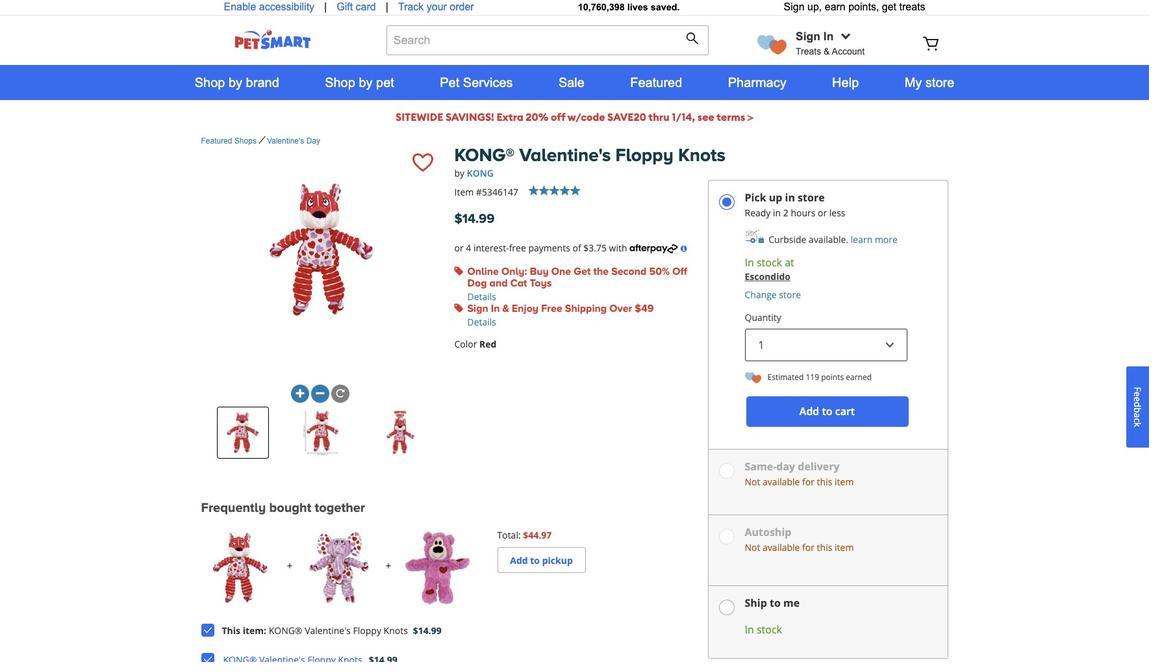 Task type: locate. For each thing, give the bounding box(es) containing it.
0 vertical spatial stock
[[757, 255, 782, 270]]

bought
[[269, 500, 311, 517]]

item inside autoship not available for this item
[[835, 541, 854, 554]]

stock
[[757, 255, 782, 270], [757, 622, 782, 637]]

gift
[[337, 1, 353, 12]]

buy
[[530, 265, 549, 279]]

in stock at escondido
[[745, 255, 794, 283]]

1 vertical spatial stock
[[757, 622, 782, 637]]

2 available from the top
[[763, 541, 800, 554]]

1 horizontal spatial kong®
[[454, 145, 515, 168]]

stock for in stock
[[757, 622, 782, 637]]

in inside the in stock at escondido
[[745, 255, 754, 270]]

& right treats
[[824, 46, 830, 57]]

details link down online
[[467, 290, 496, 303]]

frequently
[[201, 500, 266, 517]]

kong® inside kong® valentine's floppy knots by kong
[[454, 145, 515, 168]]

valentine's day link
[[267, 136, 320, 146]]

1 horizontal spatial by
[[359, 75, 373, 90]]

not down autoship
[[745, 541, 760, 554]]

0 vertical spatial not
[[745, 476, 760, 488]]

$14.99
[[454, 211, 495, 227], [413, 625, 442, 637]]

2 for from the top
[[802, 541, 815, 554]]

2 tag image from the top
[[454, 303, 463, 312]]

details up red
[[467, 316, 496, 328]]

1 vertical spatial or
[[454, 241, 464, 254]]

day
[[777, 459, 795, 474]]

item
[[835, 476, 854, 488], [835, 541, 854, 554]]

store down escondido
[[779, 288, 801, 301]]

2 vertical spatial store
[[779, 288, 801, 301]]

store right 'my'
[[926, 75, 955, 90]]

thru
[[648, 110, 670, 123]]

1 horizontal spatial featured
[[630, 75, 682, 90]]

1 vertical spatial to
[[770, 596, 781, 610]]

0 vertical spatial $14.99
[[454, 211, 495, 227]]

0 horizontal spatial pet
[[376, 75, 394, 90]]

0 horizontal spatial $14.99
[[413, 625, 442, 637]]

0 horizontal spatial by
[[229, 75, 242, 90]]

0 vertical spatial for
[[802, 476, 815, 488]]

ship to me
[[745, 596, 800, 610]]

not
[[745, 476, 760, 488], [745, 541, 760, 554]]

details down online
[[467, 290, 496, 303]]

$3.75
[[584, 241, 607, 254]]

1 vertical spatial this
[[817, 541, 833, 554]]

|
[[324, 1, 327, 12], [386, 1, 388, 12]]

1 for from the top
[[802, 476, 815, 488]]

>
[[748, 110, 754, 123]]

extra
[[497, 110, 524, 123]]

0 horizontal spatial kong® valentine's floppy knots image
[[201, 529, 279, 607]]

kong® valentine's floppy knots image down together
[[300, 529, 378, 607]]

0 horizontal spatial floppy
[[353, 625, 381, 637]]

in up escondido
[[745, 255, 754, 270]]

None search field
[[386, 25, 709, 68]]

1 details from the top
[[467, 290, 496, 303]]

loyalty icon image
[[758, 35, 787, 55]]

add to cart
[[800, 404, 855, 419]]

0 vertical spatial sign
[[784, 1, 805, 12]]

for
[[802, 476, 815, 488], [802, 541, 815, 554]]

sitewide savings! extra 20% off w/code save20 thru 1/14, see terms >
[[396, 110, 754, 123]]

1 vertical spatial tag image
[[454, 303, 463, 312]]

tag image left online
[[454, 266, 463, 275]]

1 horizontal spatial knots
[[678, 145, 726, 168]]

stock for in stock at escondido
[[757, 255, 782, 270]]

by inside kong® valentine's floppy knots by kong
[[454, 167, 465, 179]]

item
[[454, 186, 474, 198]]

2 shop from the left
[[325, 75, 355, 90]]

valentine's
[[267, 136, 304, 146], [520, 145, 611, 168], [305, 625, 351, 637]]

1 details link from the top
[[467, 290, 496, 303]]

0 vertical spatial details link
[[467, 290, 496, 303]]

details link for online only: buy one get the second 50% off dog and cat toys
[[467, 290, 496, 303]]

kong® right 'item:' at the bottom
[[269, 625, 302, 637]]

0 vertical spatial &
[[824, 46, 830, 57]]

to left cart
[[822, 404, 833, 419]]

featured for featured shops
[[201, 136, 232, 146]]

this inside autoship not available for this item
[[817, 541, 833, 554]]

featured inside featured link
[[630, 75, 682, 90]]

free
[[509, 241, 526, 254]]

ship
[[745, 596, 767, 610]]

1 tag image from the top
[[454, 266, 463, 275]]

featured
[[630, 75, 682, 90], [201, 136, 232, 146]]

featured for featured
[[630, 75, 682, 90]]

sign in & enjoy free shipping over $49
[[467, 302, 654, 316]]

2 pet from the left
[[440, 75, 460, 90]]

1 horizontal spatial to
[[822, 404, 833, 419]]

0 vertical spatial floppy
[[616, 145, 674, 168]]

1 vertical spatial available
[[763, 541, 800, 554]]

search text field
[[386, 25, 709, 55]]

tag image left the in
[[454, 303, 463, 312]]

1 horizontal spatial sign
[[784, 1, 805, 12]]

auto element
[[719, 529, 735, 545]]

1 horizontal spatial |
[[386, 1, 388, 12]]

to left me
[[770, 596, 781, 610]]

1/14,
[[672, 110, 695, 123]]

2 not from the top
[[745, 541, 760, 554]]

2 item from the top
[[835, 541, 854, 554]]

0 horizontal spatial sign
[[467, 302, 488, 316]]

0 vertical spatial details
[[467, 290, 496, 303]]

up,
[[808, 1, 822, 12]]

1 vertical spatial &
[[503, 302, 509, 316]]

1 vertical spatial details link
[[467, 316, 496, 328]]

1 stock from the top
[[757, 255, 782, 270]]

interest-
[[474, 241, 509, 254]]

0 horizontal spatial |
[[324, 1, 327, 12]]

1 horizontal spatial &
[[824, 46, 830, 57]]

1 vertical spatial not
[[745, 541, 760, 554]]

0 vertical spatial knots
[[678, 145, 726, 168]]

1 available from the top
[[763, 476, 800, 488]]

online only: buy one get the second 50% off dog and cat toys
[[467, 265, 687, 290]]

2 horizontal spatial by
[[454, 167, 465, 179]]

0 vertical spatial kong®
[[454, 145, 515, 168]]

tag image for sign in & enjoy free shipping over $49
[[454, 303, 463, 312]]

1 horizontal spatial kong® valentine's floppy knots image
[[300, 529, 378, 607]]

terms
[[717, 110, 745, 123]]

0 horizontal spatial to
[[770, 596, 781, 610]]

2 stock from the top
[[757, 622, 782, 637]]

available inside autoship not available for this item
[[763, 541, 800, 554]]

2 details link from the top
[[467, 316, 496, 328]]

featured up thru
[[630, 75, 682, 90]]

10,760,398
[[578, 2, 625, 12]]

escondido
[[745, 270, 791, 283]]

or
[[818, 207, 827, 219], [454, 241, 464, 254]]

1 vertical spatial $14.99
[[413, 625, 442, 637]]

only:
[[502, 265, 527, 279]]

pet
[[376, 75, 394, 90], [440, 75, 460, 90]]

treats
[[796, 46, 821, 57]]

0 horizontal spatial kong®
[[269, 625, 302, 637]]

0 horizontal spatial featured
[[201, 136, 232, 146]]

1 pet from the left
[[376, 75, 394, 90]]

1 horizontal spatial floppy
[[616, 145, 674, 168]]

store up hours
[[798, 190, 825, 205]]

0 vertical spatial to
[[822, 404, 833, 419]]

estimated 119 points earned
[[768, 372, 872, 383]]

stock inside the in stock at escondido
[[757, 255, 782, 270]]

e up d
[[1132, 391, 1144, 396]]

c
[[1132, 418, 1144, 422]]

2 | from the left
[[386, 1, 388, 12]]

1 vertical spatial item
[[835, 541, 854, 554]]

1 horizontal spatial shop
[[325, 75, 355, 90]]

sign left the up,
[[784, 1, 805, 12]]

or left "4"
[[454, 241, 464, 254]]

1 item from the top
[[835, 476, 854, 488]]

or left less
[[818, 207, 827, 219]]

2 horizontal spatial valentine's
[[520, 145, 611, 168]]

1 this from the top
[[817, 476, 833, 488]]

2 this from the top
[[817, 541, 833, 554]]

e down f
[[1132, 396, 1144, 402]]

1 vertical spatial sign
[[467, 302, 488, 316]]

same-
[[745, 459, 777, 474]]

learn
[[851, 233, 873, 246]]

b
[[1132, 407, 1144, 413]]

to for add
[[822, 404, 833, 419]]

shop by brand
[[195, 75, 279, 90]]

not inside same-day delivery not available for this item
[[745, 476, 760, 488]]

kong® up item # 5346147
[[454, 145, 515, 168]]

$14.99 down #
[[454, 211, 495, 227]]

available down day
[[763, 476, 800, 488]]

enjoy
[[512, 302, 539, 316]]

0 vertical spatial this
[[817, 476, 833, 488]]

details
[[467, 290, 496, 303], [467, 316, 496, 328]]

tag image for online only: buy one get the second 50% off dog and cat toys
[[454, 266, 463, 275]]

day
[[306, 136, 320, 146]]

1 horizontal spatial pet
[[440, 75, 460, 90]]

gift card link
[[337, 0, 376, 15]]

shops
[[234, 136, 257, 146]]

1 e from the top
[[1132, 391, 1144, 396]]

1 not from the top
[[745, 476, 760, 488]]

featured left shops
[[201, 136, 232, 146]]

order
[[450, 1, 474, 12]]

brand
[[246, 75, 279, 90]]

sign left the in
[[467, 302, 488, 316]]

details link
[[467, 290, 496, 303], [467, 316, 496, 328]]

valentine's day
[[267, 136, 320, 146]]

earn
[[825, 1, 846, 12]]

in down ship
[[745, 622, 754, 637]]

for inside autoship not available for this item
[[802, 541, 815, 554]]

2
[[783, 207, 789, 219]]

details link for sign in & enjoy free shipping over $49
[[467, 316, 496, 328]]

estimated
[[768, 372, 804, 383]]

0 vertical spatial featured
[[630, 75, 682, 90]]

0 vertical spatial available
[[763, 476, 800, 488]]

sale
[[559, 75, 585, 90]]

this
[[817, 476, 833, 488], [817, 541, 833, 554]]

stock up escondido
[[757, 255, 782, 270]]

0 horizontal spatial valentine's
[[267, 136, 304, 146]]

| right card
[[386, 1, 388, 12]]

total:
[[497, 529, 521, 541]]

None submit
[[686, 32, 702, 48]]

1 vertical spatial floppy
[[353, 625, 381, 637]]

cart
[[835, 404, 855, 419]]

0 horizontal spatial knots
[[384, 625, 408, 637]]

0 vertical spatial store
[[926, 75, 955, 90]]

me
[[784, 596, 800, 610]]

details link up red
[[467, 316, 496, 328]]

None checkbox
[[201, 652, 217, 662]]

not down same-
[[745, 476, 760, 488]]

available down autoship
[[763, 541, 800, 554]]

$14.99 down kong® valentine's wild knots bear image
[[413, 625, 442, 637]]

kong® valentine's floppy knots image
[[201, 529, 279, 607], [300, 529, 378, 607]]

| left the gift
[[324, 1, 327, 12]]

or 4 interest-free payments of $3.75 with
[[454, 241, 630, 254]]

& right the in
[[503, 302, 509, 316]]

f
[[1132, 387, 1144, 391]]

1 vertical spatial store
[[798, 190, 825, 205]]

get
[[574, 265, 591, 279]]

earned
[[846, 372, 872, 383]]

pick up in store ready in 2 hours or less
[[745, 190, 846, 219]]

1 vertical spatial for
[[802, 541, 815, 554]]

1 horizontal spatial or
[[818, 207, 827, 219]]

tag image
[[454, 266, 463, 275], [454, 303, 463, 312]]

sign
[[784, 1, 805, 12], [467, 302, 488, 316]]

1 vertical spatial featured
[[201, 136, 232, 146]]

2 details from the top
[[467, 316, 496, 328]]

kong® valentine's floppy knots image down frequently
[[201, 529, 279, 607]]

points
[[821, 372, 844, 383]]

1 shop from the left
[[195, 75, 225, 90]]

0 vertical spatial item
[[835, 476, 854, 488]]

frequently bought together
[[201, 500, 365, 517]]

to inside button
[[822, 404, 833, 419]]

0 vertical spatial or
[[818, 207, 827, 219]]

0 horizontal spatial shop
[[195, 75, 225, 90]]

d
[[1132, 402, 1144, 407]]

delivery
[[798, 459, 840, 474]]

store for change store
[[779, 288, 801, 301]]

1 vertical spatial knots
[[384, 625, 408, 637]]

one
[[552, 265, 571, 279]]

total: $44.97
[[497, 529, 552, 541]]

None checkbox
[[201, 622, 217, 638]]

0 vertical spatial tag image
[[454, 266, 463, 275]]

shop by pet link
[[302, 65, 417, 100]]

store for my store
[[926, 75, 955, 90]]

treats
[[900, 1, 926, 12]]

sth element
[[719, 600, 735, 615]]

stock down ship to me at the bottom right
[[757, 622, 782, 637]]

1 vertical spatial details
[[467, 316, 496, 328]]

1 vertical spatial kong®
[[269, 625, 302, 637]]



Task type: describe. For each thing, give the bounding box(es) containing it.
together
[[315, 500, 365, 517]]

petsmart image
[[211, 30, 334, 49]]

kong® valentine's floppy knots by kong
[[454, 145, 726, 179]]

by for brand
[[229, 75, 242, 90]]

learn more link
[[851, 233, 898, 246]]

red
[[480, 338, 497, 350]]

sitewide savings! extra 20% off w/code save20 thru 1/14, see terms > link
[[396, 110, 754, 123]]

not favorited image
[[413, 153, 433, 172]]

enable accessibility
[[224, 1, 315, 12]]

details for online only: buy one get the second 50% off dog and cat toys
[[467, 290, 496, 303]]

a
[[1132, 413, 1144, 418]]

track your order
[[398, 1, 474, 12]]

or inside pick up in store ready in 2 hours or less
[[818, 207, 827, 219]]

track your order link
[[398, 0, 474, 15]]

with
[[609, 241, 627, 254]]

#
[[476, 186, 482, 198]]

color
[[454, 338, 477, 350]]

zoomout image
[[316, 389, 325, 398]]

my store
[[905, 75, 955, 90]]

save20
[[608, 110, 646, 123]]

in right up
[[785, 190, 795, 205]]

featured link
[[608, 65, 705, 100]]

reset image
[[336, 389, 345, 398]]

shop for shop by brand
[[195, 75, 225, 90]]

item inside same-day delivery not available for this item
[[835, 476, 854, 488]]

my store link
[[882, 65, 978, 100]]

not inside autoship not available for this item
[[745, 541, 760, 554]]

card
[[356, 1, 376, 12]]

0 horizontal spatial or
[[454, 241, 464, 254]]

ispu element
[[719, 195, 735, 210]]

help link
[[810, 65, 882, 100]]

more
[[875, 233, 898, 246]]

gift card
[[337, 1, 376, 12]]

floppy inside kong® valentine's floppy knots by kong
[[616, 145, 674, 168]]

sitewide
[[396, 110, 443, 123]]

and
[[490, 277, 508, 290]]

for inside same-day delivery not available for this item
[[802, 476, 815, 488]]

sign for sign in & enjoy free shipping over $49
[[467, 302, 488, 316]]

shop for shop by pet
[[325, 75, 355, 90]]

change store
[[745, 288, 801, 301]]

in left 2 at right
[[773, 207, 781, 219]]

sale link
[[536, 65, 608, 100]]

available inside same-day delivery not available for this item
[[763, 476, 800, 488]]

f e e d b a c k
[[1132, 387, 1144, 427]]

zoomin image
[[296, 389, 304, 398]]

sign in
[[796, 30, 834, 43]]

1 horizontal spatial valentine's
[[305, 625, 351, 637]]

1 kong® valentine's floppy knots image from the left
[[201, 529, 279, 607]]

knots inside kong® valentine's floppy knots by kong
[[678, 145, 726, 168]]

shop by pet
[[325, 75, 394, 90]]

2 e from the top
[[1132, 396, 1144, 402]]

pick
[[745, 190, 766, 205]]

in up the treats & account
[[824, 30, 834, 43]]

saved.
[[651, 2, 680, 12]]

treats & account
[[796, 46, 865, 57]]

w/code
[[568, 110, 605, 123]]

enable accessibility link
[[224, 0, 315, 15]]

pharmacy
[[728, 75, 787, 90]]

your
[[427, 1, 447, 12]]

pharmacy link
[[705, 65, 810, 100]]

by for pet
[[359, 75, 373, 90]]

autoship
[[745, 525, 792, 539]]

1 | from the left
[[324, 1, 327, 12]]

119
[[806, 372, 819, 383]]

change
[[745, 288, 777, 301]]

sd element
[[719, 463, 735, 479]]

1 horizontal spatial $14.99
[[454, 211, 495, 227]]

second
[[611, 265, 647, 279]]

f e e d b a c k button
[[1127, 366, 1149, 447]]

sign
[[796, 30, 821, 43]]

free
[[541, 302, 563, 316]]

change store link
[[745, 288, 927, 301]]

less
[[830, 207, 846, 219]]

details for sign in & enjoy free shipping over $49
[[467, 316, 496, 328]]

kong® valentine's wild knots bear image
[[399, 529, 477, 607]]

this inside same-day delivery not available for this item
[[817, 476, 833, 488]]

my
[[905, 75, 922, 90]]

help
[[832, 75, 859, 90]]

50%
[[649, 265, 670, 279]]

savings!
[[446, 110, 494, 123]]

online
[[467, 265, 499, 279]]

lives
[[627, 2, 648, 12]]

get
[[882, 1, 897, 12]]

kong
[[467, 167, 494, 179]]

services
[[463, 75, 513, 90]]

at
[[785, 255, 794, 270]]

up
[[769, 190, 783, 205]]

10,760,398  lives saved.
[[578, 2, 680, 12]]

see
[[698, 110, 715, 123]]

accessibility
[[259, 1, 315, 12]]

toys
[[530, 277, 552, 290]]

cat
[[511, 277, 527, 290]]

$44.97
[[523, 529, 552, 541]]

0 horizontal spatial &
[[503, 302, 509, 316]]

over
[[610, 302, 632, 316]]

store inside pick up in store ready in 2 hours or less
[[798, 190, 825, 205]]

to for ship
[[770, 596, 781, 610]]

in
[[491, 302, 500, 316]]

off
[[673, 265, 687, 279]]

pet services
[[440, 75, 513, 90]]

valentine's inside kong® valentine's floppy knots by kong
[[520, 145, 611, 168]]

shop by brand link
[[172, 65, 302, 100]]

2 kong® valentine's floppy knots image from the left
[[300, 529, 378, 607]]

shipping
[[565, 302, 607, 316]]

account
[[832, 46, 865, 57]]

20%
[[526, 110, 549, 123]]

10,760,398  lives saved. link
[[578, 2, 680, 12]]

sign for sign up, earn points, get treats
[[784, 1, 805, 12]]

hours
[[791, 207, 816, 219]]

pet services link
[[417, 65, 536, 100]]

dog
[[467, 277, 487, 290]]

the
[[594, 265, 609, 279]]



Task type: vqa. For each thing, say whether or not it's contained in the screenshot.
The 'Buy'
yes



